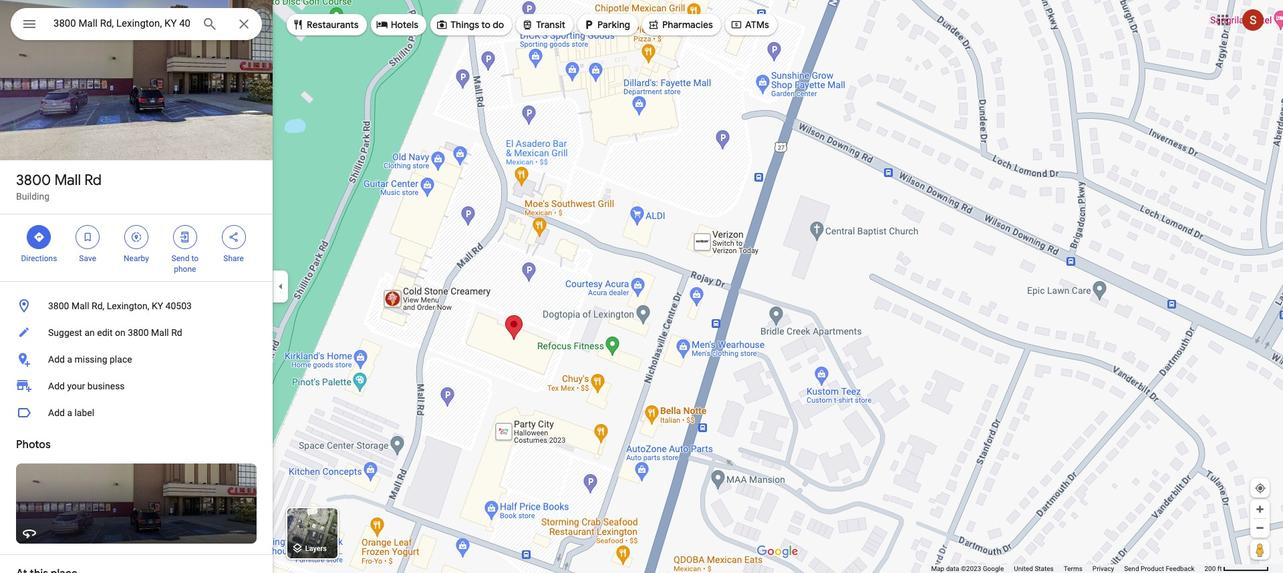 Task type: describe. For each thing, give the bounding box(es) containing it.
hotels
[[391, 19, 419, 31]]

terms
[[1064, 566, 1083, 573]]

 parking
[[583, 17, 631, 32]]

privacy
[[1093, 566, 1115, 573]]

add a missing place
[[48, 354, 132, 365]]

photos
[[16, 439, 51, 452]]

3800 for rd,
[[48, 301, 69, 312]]

 hotels
[[376, 17, 419, 32]]

building
[[16, 191, 50, 202]]

edit
[[97, 328, 113, 338]]


[[130, 230, 142, 245]]

zoom in image
[[1256, 505, 1266, 515]]

40503
[[166, 301, 192, 312]]

things
[[451, 19, 480, 31]]

your
[[67, 381, 85, 392]]

google account: sheryl atherton  
(sheryl.atherton@adept.ai) image
[[1243, 9, 1265, 31]]

add your business link
[[0, 373, 273, 400]]

to inside  things to do
[[482, 19, 491, 31]]

 button
[[11, 8, 48, 43]]


[[82, 230, 94, 245]]

3800 mall rd, lexington, ky 40503 button
[[0, 293, 273, 320]]

suggest
[[48, 328, 82, 338]]

send product feedback button
[[1125, 565, 1195, 574]]

3800 Mall Rd, Lexington, KY 40503 field
[[11, 8, 262, 40]]

terms button
[[1064, 565, 1083, 574]]

suggest an edit on 3800 mall rd button
[[0, 320, 273, 346]]

pharmacies
[[663, 19, 713, 31]]

send for send product feedback
[[1125, 566, 1140, 573]]

restaurants
[[307, 19, 359, 31]]

3800 mall rd building
[[16, 171, 102, 202]]

transit
[[537, 19, 566, 31]]

 things to do
[[436, 17, 504, 32]]

add for add your business
[[48, 381, 65, 392]]

parking
[[598, 19, 631, 31]]

label
[[75, 408, 94, 419]]

add a missing place button
[[0, 346, 273, 373]]


[[522, 17, 534, 32]]

collapse side panel image
[[274, 280, 288, 294]]

missing
[[75, 354, 107, 365]]

rd,
[[92, 301, 105, 312]]

show street view coverage image
[[1251, 540, 1271, 560]]

3800 mall rd, lexington, ky 40503
[[48, 301, 192, 312]]

actions for 3800 mall rd region
[[0, 215, 273, 282]]

save
[[79, 254, 96, 263]]

send to phone
[[172, 254, 199, 274]]

zoom out image
[[1256, 524, 1266, 534]]

mall for rd
[[54, 171, 81, 190]]


[[376, 17, 388, 32]]

add for add a label
[[48, 408, 65, 419]]

united states button
[[1015, 565, 1054, 574]]

business
[[87, 381, 125, 392]]

200 ft
[[1205, 566, 1223, 573]]

on
[[115, 328, 126, 338]]


[[583, 17, 595, 32]]

states
[[1035, 566, 1054, 573]]

send product feedback
[[1125, 566, 1195, 573]]

map data ©2023 google
[[932, 566, 1005, 573]]

add your business
[[48, 381, 125, 392]]

show your location image
[[1255, 483, 1267, 495]]



Task type: locate. For each thing, give the bounding box(es) containing it.
a
[[67, 354, 72, 365], [67, 408, 72, 419]]

united
[[1015, 566, 1034, 573]]

suggest an edit on 3800 mall rd
[[48, 328, 182, 338]]

2 a from the top
[[67, 408, 72, 419]]

rd inside 3800 mall rd building
[[84, 171, 102, 190]]

ky
[[152, 301, 163, 312]]

1 vertical spatial add
[[48, 381, 65, 392]]

an
[[85, 328, 95, 338]]

2 vertical spatial mall
[[151, 328, 169, 338]]

rd inside button
[[171, 328, 182, 338]]

a left missing
[[67, 354, 72, 365]]

send inside button
[[1125, 566, 1140, 573]]

 restaurants
[[292, 17, 359, 32]]

rd
[[84, 171, 102, 190], [171, 328, 182, 338]]

0 vertical spatial mall
[[54, 171, 81, 190]]

3 add from the top
[[48, 408, 65, 419]]

lexington,
[[107, 301, 149, 312]]

1 vertical spatial mall
[[71, 301, 89, 312]]

add left label
[[48, 408, 65, 419]]

product
[[1142, 566, 1165, 573]]

 pharmacies
[[648, 17, 713, 32]]

2 vertical spatial 3800
[[128, 328, 149, 338]]

mall inside 3800 mall rd, lexington, ky 40503 button
[[71, 301, 89, 312]]

phone
[[174, 265, 196, 274]]


[[436, 17, 448, 32]]

place
[[110, 354, 132, 365]]

data
[[947, 566, 960, 573]]

1 horizontal spatial to
[[482, 19, 491, 31]]

footer containing map data ©2023 google
[[932, 565, 1205, 574]]

none field inside 3800 mall rd, lexington, ky 40503 'field'
[[53, 15, 191, 31]]

send up phone at left
[[172, 254, 190, 263]]

send left product
[[1125, 566, 1140, 573]]

1 horizontal spatial rd
[[171, 328, 182, 338]]

to
[[482, 19, 491, 31], [192, 254, 199, 263]]

3800 right on
[[128, 328, 149, 338]]

rd down 40503 on the left bottom
[[171, 328, 182, 338]]

mall for rd,
[[71, 301, 89, 312]]

2 vertical spatial add
[[48, 408, 65, 419]]

send inside send to phone
[[172, 254, 190, 263]]

layers
[[305, 545, 327, 554]]

privacy button
[[1093, 565, 1115, 574]]

1 vertical spatial rd
[[171, 328, 182, 338]]

a for label
[[67, 408, 72, 419]]

send
[[172, 254, 190, 263], [1125, 566, 1140, 573]]

3800 up suggest
[[48, 301, 69, 312]]

3800 inside button
[[128, 328, 149, 338]]


[[179, 230, 191, 245]]

add
[[48, 354, 65, 365], [48, 381, 65, 392], [48, 408, 65, 419]]

1 horizontal spatial send
[[1125, 566, 1140, 573]]

 atms
[[731, 17, 770, 32]]

directions
[[21, 254, 57, 263]]

1 add from the top
[[48, 354, 65, 365]]

3800 for rd
[[16, 171, 51, 190]]

add inside "link"
[[48, 381, 65, 392]]

rd up 
[[84, 171, 102, 190]]

1 vertical spatial to
[[192, 254, 199, 263]]

add left your
[[48, 381, 65, 392]]

3800 inside 3800 mall rd building
[[16, 171, 51, 190]]

mall
[[54, 171, 81, 190], [71, 301, 89, 312], [151, 328, 169, 338]]

2 add from the top
[[48, 381, 65, 392]]

footer
[[932, 565, 1205, 574]]

mall inside 3800 mall rd building
[[54, 171, 81, 190]]

©2023
[[962, 566, 982, 573]]

nearby
[[124, 254, 149, 263]]


[[228, 230, 240, 245]]

1 a from the top
[[67, 354, 72, 365]]

atms
[[746, 19, 770, 31]]

0 vertical spatial send
[[172, 254, 190, 263]]

to inside send to phone
[[192, 254, 199, 263]]

to left do
[[482, 19, 491, 31]]

add a label
[[48, 408, 94, 419]]

3800
[[16, 171, 51, 190], [48, 301, 69, 312], [128, 328, 149, 338]]

0 vertical spatial rd
[[84, 171, 102, 190]]

0 vertical spatial a
[[67, 354, 72, 365]]

200 ft button
[[1205, 566, 1270, 573]]

mall inside the suggest an edit on 3800 mall rd button
[[151, 328, 169, 338]]

add for add a missing place
[[48, 354, 65, 365]]

 search field
[[11, 8, 262, 43]]

0 vertical spatial 3800
[[16, 171, 51, 190]]

3800 up building
[[16, 171, 51, 190]]

do
[[493, 19, 504, 31]]


[[21, 15, 37, 33]]


[[648, 17, 660, 32]]

footer inside 'google maps' element
[[932, 565, 1205, 574]]

a left label
[[67, 408, 72, 419]]

ft
[[1218, 566, 1223, 573]]

map
[[932, 566, 945, 573]]

3800 inside button
[[48, 301, 69, 312]]

0 horizontal spatial send
[[172, 254, 190, 263]]


[[33, 230, 45, 245]]

1 vertical spatial a
[[67, 408, 72, 419]]

share
[[224, 254, 244, 263]]

add a label button
[[0, 400, 273, 427]]

google
[[984, 566, 1005, 573]]

 transit
[[522, 17, 566, 32]]

200
[[1205, 566, 1217, 573]]

1 vertical spatial 3800
[[48, 301, 69, 312]]

google maps element
[[0, 0, 1284, 574]]


[[731, 17, 743, 32]]

1 vertical spatial send
[[1125, 566, 1140, 573]]

0 horizontal spatial to
[[192, 254, 199, 263]]

0 horizontal spatial rd
[[84, 171, 102, 190]]

send for send to phone
[[172, 254, 190, 263]]

3800 mall rd main content
[[0, 0, 273, 574]]

united states
[[1015, 566, 1054, 573]]


[[292, 17, 304, 32]]

feedback
[[1167, 566, 1195, 573]]

0 vertical spatial add
[[48, 354, 65, 365]]

to up phone at left
[[192, 254, 199, 263]]

0 vertical spatial to
[[482, 19, 491, 31]]

add down suggest
[[48, 354, 65, 365]]

None field
[[53, 15, 191, 31]]

a for missing
[[67, 354, 72, 365]]



Task type: vqa. For each thing, say whether or not it's contained in the screenshot.


